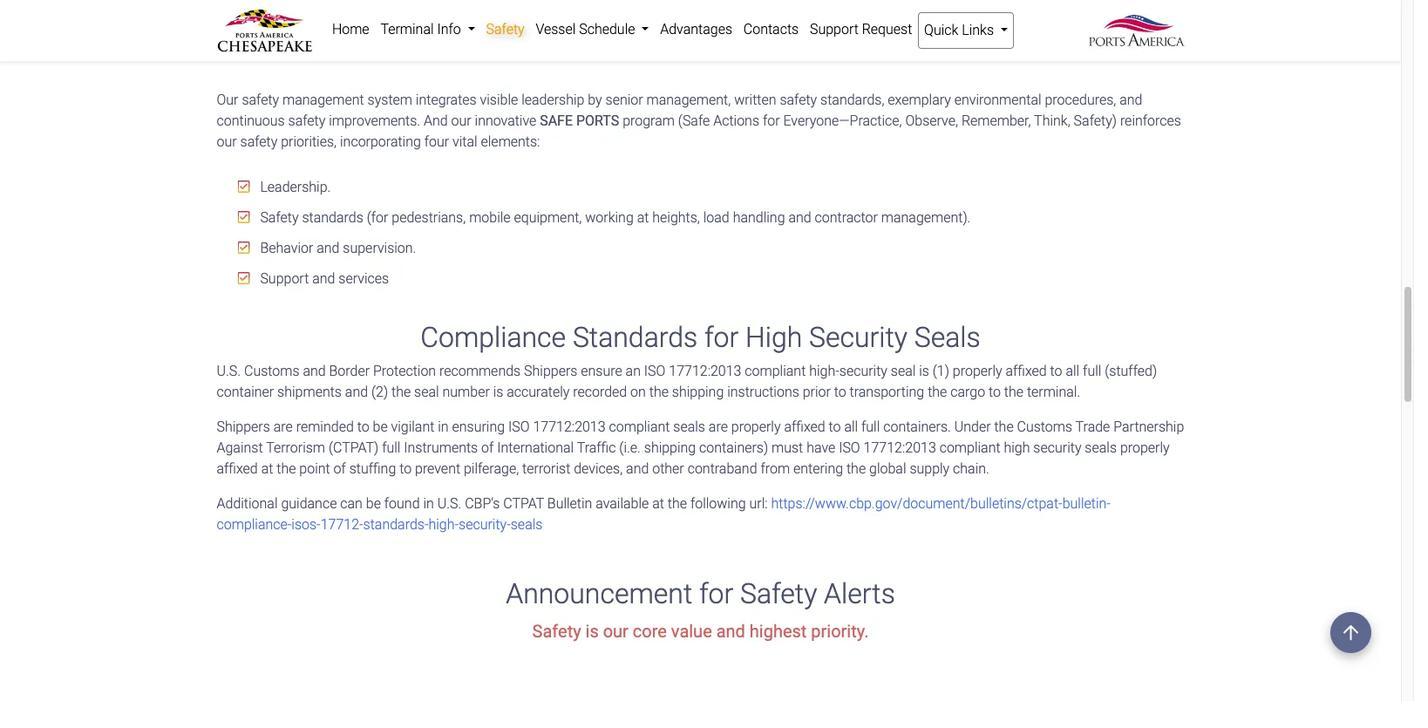 Task type: describe. For each thing, give the bounding box(es) containing it.
nothing
[[260, 39, 309, 56]]

to up (ctpat)
[[357, 419, 369, 435]]

2 vertical spatial properly
[[1120, 440, 1170, 456]]

continuous
[[217, 112, 285, 129]]

standards,
[[821, 91, 885, 108]]

valuable
[[361, 39, 411, 56]]

schedule
[[579, 21, 635, 37]]

iso inside u.s. customs and border protection recommends shippers ensure an iso 17712:2013 compliant high-security seal is (1) properly affixed to all full (stuffed) container shipments and (2) the seal number is accurately recorded on the shipping instructions prior to transporting the cargo to the terminal.
[[644, 363, 666, 380]]

program
[[623, 112, 675, 129]]

handling
[[733, 209, 785, 226]]

equipment,
[[514, 209, 582, 226]]

check square image for safety standards (for pedestrians, mobile equipment, working at heights, load handling and contractor management).
[[238, 210, 250, 224]]

management).
[[881, 209, 971, 226]]

check square image for no environmental damage is acceptable.
[[238, 9, 250, 23]]

support request
[[810, 21, 912, 37]]

bulletin-
[[1063, 495, 1111, 512]]

2 horizontal spatial at
[[652, 495, 664, 512]]

management
[[283, 91, 364, 108]]

(for
[[367, 209, 388, 226]]

0 horizontal spatial iso
[[508, 419, 530, 435]]

be inside the shippers are reminded to be vigilant in ensuring iso 17712:2013 compliant seals are properly affixed to all full containers.  under the customs trade partnership against terrorism (ctpat) full instruments of international traffic (i.e. shipping containers) must have iso 17712:2013 compliant high security seals properly affixed at the point of stuffing to prevent pilferage, terrorist devices, and other contraband from entering the global supply chain.
[[373, 419, 388, 435]]

ports
[[576, 112, 619, 129]]

0 vertical spatial seal
[[891, 363, 916, 380]]

for inside program (safe actions for everyone—practice, observe,         remember, think, safety) reinforces our safety priorities, incorporating four vital elements:
[[763, 112, 780, 129]]

traffic
[[577, 440, 616, 456]]

safe
[[540, 112, 573, 129]]

priority.
[[811, 621, 869, 641]]

system
[[368, 91, 412, 108]]

customs inside u.s. customs and border protection recommends shippers ensure an iso 17712:2013 compliant high-security seal is (1) properly affixed to all full (stuffed) container shipments and (2) the seal number is accurately recorded on the shipping instructions prior to transporting the cargo to the terminal.
[[244, 363, 300, 380]]

exemplary
[[888, 91, 951, 108]]

full inside u.s. customs and border protection recommends shippers ensure an iso 17712:2013 compliant high-security seal is (1) properly affixed to all full (stuffed) container shipments and (2) the seal number is accurately recorded on the shipping instructions prior to transporting the cargo to the terminal.
[[1083, 363, 1102, 380]]

alerts
[[824, 577, 895, 611]]

heights,
[[653, 209, 700, 226]]

devices,
[[574, 461, 623, 477]]

ctpat
[[503, 495, 544, 512]]

recorded
[[573, 384, 627, 400]]

at inside the shippers are reminded to be vigilant in ensuring iso 17712:2013 compliant seals are properly affixed to all full containers.  under the customs trade partnership against terrorism (ctpat) full instruments of international traffic (i.e. shipping containers) must have iso 17712:2013 compliant high security seals properly affixed at the point of stuffing to prevent pilferage, terrorist devices, and other contraband from entering the global supply chain.
[[261, 461, 273, 477]]

1 vertical spatial u.s.
[[437, 495, 462, 512]]

number
[[443, 384, 490, 400]]

u.s. inside u.s. customs and border protection recommends shippers ensure an iso 17712:2013 compliant high-security seal is (1) properly affixed to all full (stuffed) container shipments and (2) the seal number is accurately recorded on the shipping instructions prior to transporting the cargo to the terminal.
[[217, 363, 241, 380]]

quick links link
[[918, 12, 1015, 49]]

stuffing
[[349, 461, 396, 477]]

guidance
[[281, 495, 337, 512]]

observe,
[[906, 112, 958, 129]]

and down border
[[345, 384, 368, 400]]

on
[[631, 384, 646, 400]]

the down other
[[668, 495, 687, 512]]

other
[[652, 461, 684, 477]]

and down behavior and supervision.
[[312, 270, 335, 287]]

1 horizontal spatial seals
[[673, 419, 705, 435]]

the down info at the top
[[445, 39, 465, 56]]

contraband
[[688, 461, 757, 477]]

check square image for support and services
[[238, 271, 250, 285]]

the left the global
[[847, 461, 866, 477]]

advantages link
[[655, 12, 738, 47]]

shippers inside the shippers are reminded to be vigilant in ensuring iso 17712:2013 compliant seals are properly affixed to all full containers.  under the customs trade partnership against terrorism (ctpat) full instruments of international traffic (i.e. shipping containers) must have iso 17712:2013 compliant high security seals properly affixed at the point of stuffing to prevent pilferage, terrorist devices, and other contraband from entering the global supply chain.
[[217, 419, 270, 435]]

0 horizontal spatial properly
[[731, 419, 781, 435]]

support request link
[[804, 12, 918, 47]]

have
[[807, 440, 836, 456]]

customs inside the shippers are reminded to be vigilant in ensuring iso 17712:2013 compliant seals are properly affixed to all full containers.  under the customs trade partnership against terrorism (ctpat) full instruments of international traffic (i.e. shipping containers) must have iso 17712:2013 compliant high security seals properly affixed at the point of stuffing to prevent pilferage, terrorist devices, and other contraband from entering the global supply chain.
[[1017, 419, 1073, 435]]

2 vertical spatial for
[[699, 577, 734, 611]]

mobile
[[469, 209, 511, 226]]

security inside u.s. customs and border protection recommends shippers ensure an iso 17712:2013 compliant high-security seal is (1) properly affixed to all full (stuffed) container shipments and (2) the seal number is accurately recorded on the shipping instructions prior to transporting the cargo to the terminal.
[[840, 363, 888, 380]]

1 horizontal spatial affixed
[[784, 419, 826, 435]]

compliance
[[421, 321, 566, 354]]

in inside the shippers are reminded to be vigilant in ensuring iso 17712:2013 compliant seals are properly affixed to all full containers.  under the customs trade partnership against terrorism (ctpat) full instruments of international traffic (i.e. shipping containers) must have iso 17712:2013 compliant high security seals properly affixed at the point of stuffing to prevent pilferage, terrorist devices, and other contraband from entering the global supply chain.
[[438, 419, 449, 435]]

2 horizontal spatial iso
[[839, 440, 860, 456]]

(2)
[[371, 384, 388, 400]]

acceptable.
[[439, 9, 509, 25]]

additional
[[217, 495, 278, 512]]

all inside the shippers are reminded to be vigilant in ensuring iso 17712:2013 compliant seals are properly affixed to all full containers.  under the customs trade partnership against terrorism (ctpat) full instruments of international traffic (i.e. shipping containers) must have iso 17712:2013 compliant high security seals properly affixed at the point of stuffing to prevent pilferage, terrorist devices, and other contraband from entering the global supply chain.
[[844, 419, 858, 435]]

1 are from the left
[[274, 419, 293, 435]]

and
[[424, 112, 448, 129]]

support and services
[[257, 270, 389, 287]]

and down standards
[[317, 240, 340, 256]]

safety for safety
[[486, 21, 525, 37]]

0 horizontal spatial environmental
[[281, 9, 368, 25]]

our left the core
[[603, 621, 629, 641]]

damage
[[372, 9, 422, 25]]

terminal.
[[1027, 384, 1081, 400]]

terminal
[[381, 21, 434, 37]]

safety for safety standards (for pedestrians, mobile equipment, working at heights, load handling and contractor management).
[[260, 209, 299, 226]]

(1)
[[933, 363, 950, 380]]

standards
[[302, 209, 363, 226]]

terrorism
[[266, 440, 325, 456]]

our inside our safety management system integrates visible leadership by senior management, written safety standards,         exemplary environmental procedures, and continuous safety improvements. and our innovative
[[451, 112, 471, 129]]

support for support and services
[[260, 270, 309, 287]]

support for support request
[[810, 21, 859, 37]]

four
[[424, 133, 449, 150]]

2 vertical spatial of
[[334, 461, 346, 477]]

security
[[809, 321, 908, 354]]

prior
[[803, 384, 831, 400]]

and inside our safety management system integrates visible leadership by senior management, written safety standards,         exemplary environmental procedures, and continuous safety improvements. and our innovative
[[1120, 91, 1143, 108]]

an
[[626, 363, 641, 380]]

safety standards (for pedestrians, mobile equipment, working at heights, load handling and contractor management).
[[257, 209, 971, 226]]

innovative
[[475, 112, 537, 129]]

ensuring
[[452, 419, 505, 435]]

announcement for safety alerts
[[506, 577, 895, 611]]

international
[[497, 440, 574, 456]]

health
[[468, 39, 506, 56]]

incorporating
[[340, 133, 421, 150]]

cbp's
[[465, 495, 500, 512]]

0 horizontal spatial compliant
[[609, 419, 670, 435]]

the down protection
[[392, 384, 411, 400]]

is left (1)
[[919, 363, 929, 380]]

compliant inside u.s. customs and border protection recommends shippers ensure an iso 17712:2013 compliant high-security seal is (1) properly affixed to all full (stuffed) container shipments and (2) the seal number is accurately recorded on the shipping instructions prior to transporting the cargo to the terminal.
[[745, 363, 806, 380]]

must
[[772, 440, 803, 456]]

2 horizontal spatial 17712:2013
[[864, 440, 936, 456]]

found
[[384, 495, 420, 512]]

https://www.cbp.gov/document/bulletins/ctpat-
[[771, 495, 1063, 512]]

(safe
[[678, 112, 710, 129]]

the down terrorism
[[277, 461, 296, 477]]

0 horizontal spatial in
[[423, 495, 434, 512]]

standards-
[[363, 516, 429, 533]]

chain.
[[953, 461, 990, 477]]

check square image for leadership.
[[238, 179, 250, 193]]

contacts link
[[738, 12, 804, 47]]

protection
[[373, 363, 436, 380]]

against
[[217, 440, 263, 456]]

accurately
[[507, 384, 570, 400]]

services
[[339, 270, 389, 287]]

advantages
[[660, 21, 733, 37]]

quick
[[924, 22, 959, 38]]

priorities,
[[281, 133, 337, 150]]

ensure
[[581, 363, 622, 380]]

https://www.cbp.gov/document/bulletins/ctpat-bulletin- compliance-isos-17712-standards-high-security-seals link
[[217, 495, 1111, 533]]



Task type: locate. For each thing, give the bounding box(es) containing it.
0 horizontal spatial of
[[334, 461, 346, 477]]

0 vertical spatial environmental
[[281, 9, 368, 25]]

check square image
[[238, 9, 250, 23], [238, 40, 250, 54], [238, 241, 250, 254], [238, 271, 250, 285]]

of
[[576, 39, 589, 56], [481, 440, 494, 456], [334, 461, 346, 477]]

point
[[299, 461, 330, 477]]

to right cargo
[[989, 384, 1001, 400]]

0 vertical spatial of
[[576, 39, 589, 56]]

0 horizontal spatial 17712:2013
[[533, 419, 606, 435]]

to left prevent
[[400, 461, 412, 477]]

17712:2013 down compliance standards for high security seals
[[669, 363, 742, 380]]

pedestrians,
[[392, 209, 466, 226]]

0 vertical spatial high-
[[809, 363, 840, 380]]

security right high
[[1034, 440, 1082, 456]]

environmental inside our safety management system integrates visible leadership by senior management, written safety standards,         exemplary environmental procedures, and continuous safety improvements. and our innovative
[[955, 91, 1042, 108]]

container
[[217, 384, 274, 400]]

and inside the shippers are reminded to be vigilant in ensuring iso 17712:2013 compliant seals are properly affixed to all full containers.  under the customs trade partnership against terrorism (ctpat) full instruments of international traffic (i.e. shipping containers) must have iso 17712:2013 compliant high security seals properly affixed at the point of stuffing to prevent pilferage, terrorist devices, and other contraband from entering the global supply chain.
[[626, 461, 649, 477]]

core
[[633, 621, 667, 641]]

available
[[596, 495, 649, 512]]

safety for safety is our core value and highest priority.
[[532, 621, 581, 641]]

supervision.
[[343, 240, 416, 256]]

3 check square image from the top
[[238, 241, 250, 254]]

0 horizontal spatial high-
[[429, 516, 459, 533]]

and up shipments
[[303, 363, 326, 380]]

17712:2013 up traffic
[[533, 419, 606, 435]]

1 vertical spatial 17712:2013
[[533, 419, 606, 435]]

by
[[588, 91, 602, 108]]

from
[[761, 461, 790, 477]]

safety down the vessel
[[535, 39, 573, 56]]

standards
[[573, 321, 698, 354]]

0 horizontal spatial are
[[274, 419, 293, 435]]

1 horizontal spatial of
[[481, 440, 494, 456]]

1 horizontal spatial all
[[1066, 363, 1080, 380]]

full down the transporting
[[862, 419, 880, 435]]

1 horizontal spatial seal
[[891, 363, 916, 380]]

0 horizontal spatial all
[[844, 419, 858, 435]]

1 vertical spatial for
[[705, 321, 739, 354]]

1 vertical spatial full
[[862, 419, 880, 435]]

1 vertical spatial environmental
[[955, 91, 1042, 108]]

affixed up "terminal."
[[1006, 363, 1047, 380]]

additional guidance can be found in u.s. cbp's ctpat bulletin available at the following url:
[[217, 495, 771, 512]]

0 vertical spatial security
[[840, 363, 888, 380]]

safety
[[486, 21, 525, 37], [260, 209, 299, 226], [740, 577, 817, 611], [532, 621, 581, 641]]

shipments
[[277, 384, 342, 400]]

and down (i.e.
[[626, 461, 649, 477]]

are up containers)
[[709, 419, 728, 435]]

4 check square image from the top
[[238, 271, 250, 285]]

check square image left support and services
[[238, 271, 250, 285]]

2 horizontal spatial properly
[[1120, 440, 1170, 456]]

seal up the transporting
[[891, 363, 916, 380]]

seals
[[915, 321, 981, 354]]

security up the transporting
[[840, 363, 888, 380]]

iso up international
[[508, 419, 530, 435]]

written
[[734, 91, 777, 108]]

1 horizontal spatial compliant
[[745, 363, 806, 380]]

1 vertical spatial seal
[[414, 384, 439, 400]]

go to top image
[[1331, 612, 1372, 653]]

1 vertical spatial of
[[481, 440, 494, 456]]

support left 'request'
[[810, 21, 859, 37]]

1 vertical spatial be
[[366, 495, 381, 512]]

0 vertical spatial in
[[438, 419, 449, 435]]

u.s. left cbp's
[[437, 495, 462, 512]]

transporting
[[850, 384, 925, 400]]

instructions
[[727, 384, 799, 400]]

1 check square image from the top
[[238, 179, 250, 193]]

vessel
[[536, 21, 576, 37]]

of up pilferage,
[[481, 440, 494, 456]]

in right found
[[423, 495, 434, 512]]

and right the handling on the top of page
[[789, 209, 812, 226]]

and
[[509, 39, 532, 56], [1120, 91, 1143, 108], [789, 209, 812, 226], [317, 240, 340, 256], [312, 270, 335, 287], [303, 363, 326, 380], [345, 384, 368, 400], [626, 461, 649, 477], [717, 621, 746, 641]]

1 vertical spatial seals
[[1085, 440, 1117, 456]]

1 vertical spatial shipping
[[644, 440, 696, 456]]

our safety management system integrates visible leadership by senior management, written safety standards,         exemplary environmental procedures, and continuous safety improvements. and our innovative
[[217, 91, 1143, 129]]

1 vertical spatial in
[[423, 495, 434, 512]]

border
[[329, 363, 370, 380]]

think,
[[1034, 112, 1071, 129]]

all down the transporting
[[844, 419, 858, 435]]

safety
[[535, 39, 573, 56], [242, 91, 279, 108], [780, 91, 817, 108], [288, 112, 326, 129], [240, 133, 278, 150]]

1 vertical spatial security
[[1034, 440, 1082, 456]]

seal down protection
[[414, 384, 439, 400]]

safety up highest at the right bottom of the page
[[740, 577, 817, 611]]

seals down the ctpat
[[511, 516, 543, 533]]

check square image for nothing is more valuable than the health and safety of our employees.
[[238, 40, 250, 54]]

1 horizontal spatial shippers
[[524, 363, 578, 380]]

safety link
[[481, 12, 530, 47]]

trade
[[1076, 419, 1110, 435]]

properly up containers)
[[731, 419, 781, 435]]

0 horizontal spatial support
[[260, 270, 309, 287]]

u.s. customs and border protection recommends shippers ensure an iso 17712:2013 compliant high-security seal is (1) properly affixed to all full (stuffed) container shipments and (2) the seal number is accurately recorded on the shipping instructions prior to transporting the cargo to the terminal.
[[217, 363, 1157, 400]]

our down schedule
[[592, 39, 612, 56]]

17712:2013 inside u.s. customs and border protection recommends shippers ensure an iso 17712:2013 compliant high-security seal is (1) properly affixed to all full (stuffed) container shipments and (2) the seal number is accurately recorded on the shipping instructions prior to transporting the cargo to the terminal.
[[669, 363, 742, 380]]

support down behavior
[[260, 270, 309, 287]]

safety up priorities,
[[288, 112, 326, 129]]

u.s. up container
[[217, 363, 241, 380]]

iso right an
[[644, 363, 666, 380]]

high- inside https://www.cbp.gov/document/bulletins/ctpat-bulletin- compliance-isos-17712-standards-high-security-seals
[[429, 516, 459, 533]]

0 vertical spatial seals
[[673, 419, 705, 435]]

2 are from the left
[[709, 419, 728, 435]]

properly up cargo
[[953, 363, 1002, 380]]

0 vertical spatial compliant
[[745, 363, 806, 380]]

seals down trade on the right bottom of page
[[1085, 440, 1117, 456]]

affixed up have
[[784, 419, 826, 435]]

reminded
[[296, 419, 354, 435]]

are up terrorism
[[274, 419, 293, 435]]

0 vertical spatial at
[[637, 209, 649, 226]]

(i.e.
[[619, 440, 641, 456]]

prevent
[[415, 461, 460, 477]]

the up high
[[995, 419, 1014, 435]]

our up the vital
[[451, 112, 471, 129]]

for left high
[[705, 321, 739, 354]]

environmental up remember,
[[955, 91, 1042, 108]]

to right prior
[[834, 384, 846, 400]]

of down vessel schedule
[[576, 39, 589, 56]]

safety up behavior
[[260, 209, 299, 226]]

in up instruments
[[438, 419, 449, 435]]

no
[[260, 9, 278, 25]]

2 horizontal spatial compliant
[[940, 440, 1001, 456]]

security-
[[459, 516, 511, 533]]

customs up high
[[1017, 419, 1073, 435]]

elements:
[[481, 133, 540, 150]]

0 vertical spatial for
[[763, 112, 780, 129]]

compliance standards for high security seals
[[421, 321, 981, 354]]

for
[[763, 112, 780, 129], [705, 321, 739, 354], [699, 577, 734, 611]]

shippers up accurately
[[524, 363, 578, 380]]

customs up container
[[244, 363, 300, 380]]

at
[[637, 209, 649, 226], [261, 461, 273, 477], [652, 495, 664, 512]]

be left vigilant
[[373, 419, 388, 435]]

containers)
[[699, 440, 768, 456]]

2 vertical spatial compliant
[[940, 440, 1001, 456]]

1 vertical spatial shippers
[[217, 419, 270, 435]]

0 vertical spatial u.s.
[[217, 363, 241, 380]]

seals down u.s. customs and border protection recommends shippers ensure an iso 17712:2013 compliant high-security seal is (1) properly affixed to all full (stuffed) container shipments and (2) the seal number is accurately recorded on the shipping instructions prior to transporting the cargo to the terminal. at the bottom
[[673, 419, 705, 435]]

check square image left nothing
[[238, 40, 250, 54]]

compliant up (i.e.
[[609, 419, 670, 435]]

for up safety is our core value and highest priority.
[[699, 577, 734, 611]]

compliant
[[745, 363, 806, 380], [609, 419, 670, 435], [940, 440, 1001, 456]]

1 horizontal spatial support
[[810, 21, 859, 37]]

affixed down against at the left of the page
[[217, 461, 258, 477]]

seals inside https://www.cbp.gov/document/bulletins/ctpat-bulletin- compliance-isos-17712-standards-high-security-seals
[[511, 516, 543, 533]]

1 horizontal spatial properly
[[953, 363, 1002, 380]]

actions
[[713, 112, 760, 129]]

17712-
[[321, 516, 363, 533]]

0 vertical spatial full
[[1083, 363, 1102, 380]]

2 check square image from the top
[[238, 40, 250, 54]]

info
[[437, 21, 461, 37]]

all inside u.s. customs and border protection recommends shippers ensure an iso 17712:2013 compliant high-security seal is (1) properly affixed to all full (stuffed) container shipments and (2) the seal number is accurately recorded on the shipping instructions prior to transporting the cargo to the terminal.
[[1066, 363, 1080, 380]]

shippers inside u.s. customs and border protection recommends shippers ensure an iso 17712:2013 compliant high-security seal is (1) properly affixed to all full (stuffed) container shipments and (2) the seal number is accurately recorded on the shipping instructions prior to transporting the cargo to the terminal.
[[524, 363, 578, 380]]

shipping
[[672, 384, 724, 400], [644, 440, 696, 456]]

instruments
[[404, 440, 478, 456]]

at left heights,
[[637, 209, 649, 226]]

of right point
[[334, 461, 346, 477]]

0 vertical spatial check square image
[[238, 179, 250, 193]]

full left (stuffed) in the right bottom of the page
[[1083, 363, 1102, 380]]

2 check square image from the top
[[238, 210, 250, 224]]

2 vertical spatial iso
[[839, 440, 860, 456]]

high- down additional guidance can be found in u.s. cbp's ctpat bulletin available at the following url:
[[429, 516, 459, 533]]

and up 'reinforces'
[[1120, 91, 1143, 108]]

1 horizontal spatial at
[[637, 209, 649, 226]]

0 vertical spatial 17712:2013
[[669, 363, 742, 380]]

1 horizontal spatial customs
[[1017, 419, 1073, 435]]

1 check square image from the top
[[238, 9, 250, 23]]

be right can
[[366, 495, 381, 512]]

safety inside program (safe actions for everyone—practice, observe,         remember, think, safety) reinforces our safety priorities, incorporating four vital elements:
[[240, 133, 278, 150]]

home
[[332, 21, 369, 37]]

program (safe actions for everyone—practice, observe,         remember, think, safety) reinforces our safety priorities, incorporating four vital elements:
[[217, 112, 1181, 150]]

senior
[[606, 91, 643, 108]]

to up "terminal."
[[1050, 363, 1063, 380]]

1 vertical spatial at
[[261, 461, 273, 477]]

behavior and supervision.
[[257, 240, 416, 256]]

2 horizontal spatial affixed
[[1006, 363, 1047, 380]]

is down announcement
[[586, 621, 599, 641]]

can
[[340, 495, 363, 512]]

for down the written on the right top of the page
[[763, 112, 780, 129]]

reinforces
[[1120, 112, 1181, 129]]

1 vertical spatial properly
[[731, 419, 781, 435]]

our inside program (safe actions for everyone—practice, observe,         remember, think, safety) reinforces our safety priorities, incorporating four vital elements:
[[217, 133, 237, 150]]

1 vertical spatial compliant
[[609, 419, 670, 435]]

0 horizontal spatial seal
[[414, 384, 439, 400]]

0 horizontal spatial security
[[840, 363, 888, 380]]

our down continuous
[[217, 133, 237, 150]]

partnership
[[1114, 419, 1184, 435]]

links
[[962, 22, 994, 38]]

2 vertical spatial 17712:2013
[[864, 440, 936, 456]]

contractor
[[815, 209, 878, 226]]

2 horizontal spatial full
[[1083, 363, 1102, 380]]

environmental up more
[[281, 9, 368, 25]]

1 vertical spatial check square image
[[238, 210, 250, 224]]

full up stuffing
[[382, 440, 401, 456]]

0 vertical spatial properly
[[953, 363, 1002, 380]]

0 vertical spatial support
[[810, 21, 859, 37]]

(stuffed)
[[1105, 363, 1157, 380]]

0 horizontal spatial u.s.
[[217, 363, 241, 380]]

2 horizontal spatial seals
[[1085, 440, 1117, 456]]

at down against at the left of the page
[[261, 461, 273, 477]]

everyone—practice,
[[783, 112, 902, 129]]

1 vertical spatial high-
[[429, 516, 459, 533]]

properly down partnership
[[1120, 440, 1170, 456]]

safety up continuous
[[242, 91, 279, 108]]

properly inside u.s. customs and border protection recommends shippers ensure an iso 17712:2013 compliant high-security seal is (1) properly affixed to all full (stuffed) container shipments and (2) the seal number is accurately recorded on the shipping instructions prior to transporting the cargo to the terminal.
[[953, 363, 1002, 380]]

0 horizontal spatial at
[[261, 461, 273, 477]]

is left more
[[312, 39, 322, 56]]

the right on
[[649, 384, 669, 400]]

integrates
[[416, 91, 477, 108]]

security inside the shippers are reminded to be vigilant in ensuring iso 17712:2013 compliant seals are properly affixed to all full containers.  under the customs trade partnership against terrorism (ctpat) full instruments of international traffic (i.e. shipping containers) must have iso 17712:2013 compliant high security seals properly affixed at the point of stuffing to prevent pilferage, terrorist devices, and other contraband from entering the global supply chain.
[[1034, 440, 1082, 456]]

1 horizontal spatial security
[[1034, 440, 1082, 456]]

quick links
[[924, 22, 998, 38]]

highest
[[750, 621, 807, 641]]

and right health
[[509, 39, 532, 56]]

leadership
[[522, 91, 585, 108]]

0 vertical spatial affixed
[[1006, 363, 1047, 380]]

safe ports
[[540, 112, 619, 129]]

0 vertical spatial customs
[[244, 363, 300, 380]]

0 horizontal spatial affixed
[[217, 461, 258, 477]]

is down recommends
[[493, 384, 503, 400]]

2 vertical spatial affixed
[[217, 461, 258, 477]]

check square image left behavior
[[238, 241, 250, 254]]

1 vertical spatial all
[[844, 419, 858, 435]]

2 vertical spatial full
[[382, 440, 401, 456]]

1 vertical spatial support
[[260, 270, 309, 287]]

our
[[217, 91, 239, 108]]

vigilant
[[391, 419, 435, 435]]

shipping inside u.s. customs and border protection recommends shippers ensure an iso 17712:2013 compliant high-security seal is (1) properly affixed to all full (stuffed) container shipments and (2) the seal number is accurately recorded on the shipping instructions prior to transporting the cargo to the terminal.
[[672, 384, 724, 400]]

1 vertical spatial affixed
[[784, 419, 826, 435]]

17712:2013 up the global
[[864, 440, 936, 456]]

support
[[810, 21, 859, 37], [260, 270, 309, 287]]

more
[[326, 39, 358, 56]]

contacts
[[744, 21, 799, 37]]

0 vertical spatial shippers
[[524, 363, 578, 380]]

is left info at the top
[[425, 9, 435, 25]]

environmental
[[281, 9, 368, 25], [955, 91, 1042, 108]]

safety right the written on the right top of the page
[[780, 91, 817, 108]]

1 vertical spatial iso
[[508, 419, 530, 435]]

check square image for behavior and supervision.
[[238, 241, 250, 254]]

safety down continuous
[[240, 133, 278, 150]]

working
[[585, 209, 634, 226]]

1 horizontal spatial environmental
[[955, 91, 1042, 108]]

iso right have
[[839, 440, 860, 456]]

0 horizontal spatial customs
[[244, 363, 300, 380]]

shipping down compliance standards for high security seals
[[672, 384, 724, 400]]

the down (1)
[[928, 384, 947, 400]]

0 vertical spatial all
[[1066, 363, 1080, 380]]

0 horizontal spatial seals
[[511, 516, 543, 533]]

shippers up against at the left of the page
[[217, 419, 270, 435]]

terrorist
[[522, 461, 571, 477]]

0 horizontal spatial full
[[382, 440, 401, 456]]

2 horizontal spatial of
[[576, 39, 589, 56]]

high- up prior
[[809, 363, 840, 380]]

check square image
[[238, 179, 250, 193], [238, 210, 250, 224]]

shipping up other
[[644, 440, 696, 456]]

0 vertical spatial iso
[[644, 363, 666, 380]]

to up have
[[829, 419, 841, 435]]

0 horizontal spatial shippers
[[217, 419, 270, 435]]

compliant up "chain."
[[940, 440, 1001, 456]]

17712:2013
[[669, 363, 742, 380], [533, 419, 606, 435], [864, 440, 936, 456]]

safety down announcement
[[532, 621, 581, 641]]

affixed inside u.s. customs and border protection recommends shippers ensure an iso 17712:2013 compliant high-security seal is (1) properly affixed to all full (stuffed) container shipments and (2) the seal number is accurately recorded on the shipping instructions prior to transporting the cargo to the terminal.
[[1006, 363, 1047, 380]]

high- inside u.s. customs and border protection recommends shippers ensure an iso 17712:2013 compliant high-security seal is (1) properly affixed to all full (stuffed) container shipments and (2) the seal number is accurately recorded on the shipping instructions prior to transporting the cargo to the terminal.
[[809, 363, 840, 380]]

procedures,
[[1045, 91, 1117, 108]]

1 horizontal spatial in
[[438, 419, 449, 435]]

2 vertical spatial seals
[[511, 516, 543, 533]]

shipping inside the shippers are reminded to be vigilant in ensuring iso 17712:2013 compliant seals are properly affixed to all full containers.  under the customs trade partnership against terrorism (ctpat) full instruments of international traffic (i.e. shipping containers) must have iso 17712:2013 compliant high security seals properly affixed at the point of stuffing to prevent pilferage, terrorist devices, and other contraband from entering the global supply chain.
[[644, 440, 696, 456]]

1 horizontal spatial high-
[[809, 363, 840, 380]]

2 vertical spatial at
[[652, 495, 664, 512]]

1 horizontal spatial full
[[862, 419, 880, 435]]

all up "terminal."
[[1066, 363, 1080, 380]]

shippers
[[524, 363, 578, 380], [217, 419, 270, 435]]

safety up health
[[486, 21, 525, 37]]

0 vertical spatial be
[[373, 419, 388, 435]]

at right available
[[652, 495, 664, 512]]

1 vertical spatial customs
[[1017, 419, 1073, 435]]

value
[[671, 621, 712, 641]]

url:
[[750, 495, 768, 512]]

1 horizontal spatial iso
[[644, 363, 666, 380]]

0 vertical spatial shipping
[[672, 384, 724, 400]]

and right the value
[[717, 621, 746, 641]]

the left "terminal."
[[1004, 384, 1024, 400]]



Task type: vqa. For each thing, say whether or not it's contained in the screenshot.
on
yes



